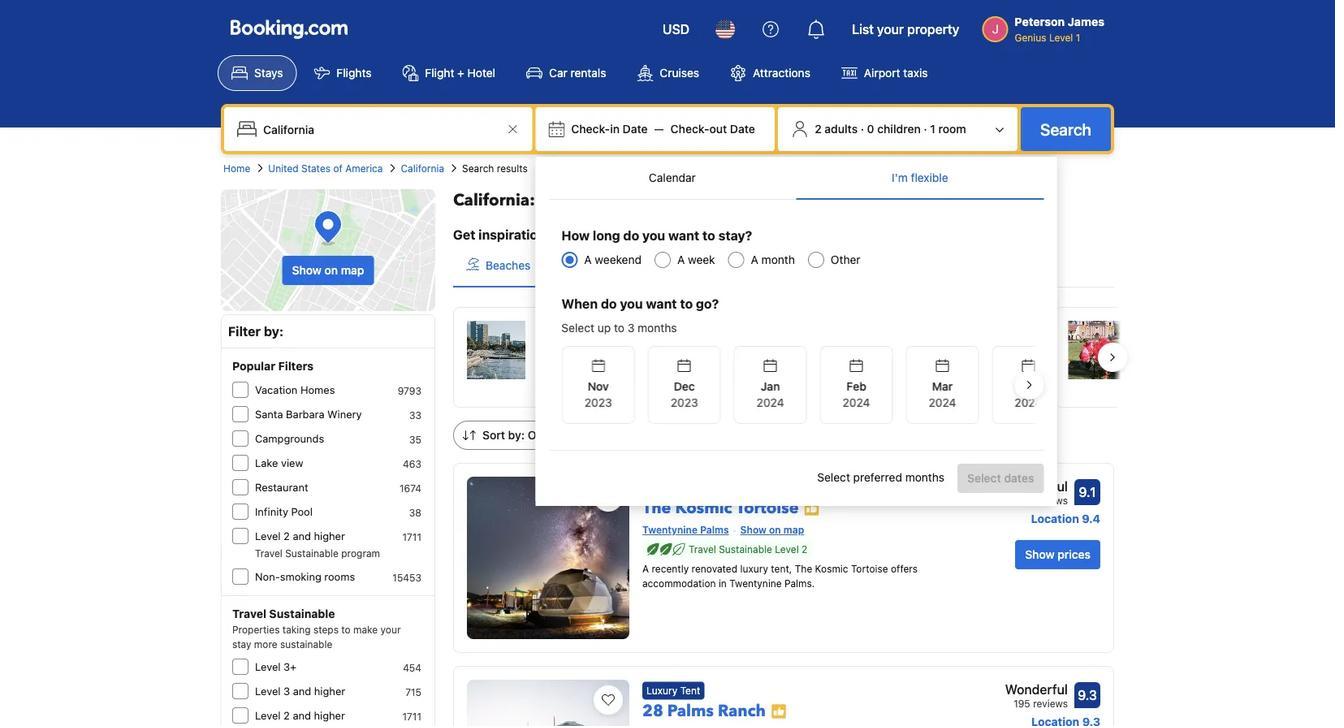 Task type: locate. For each thing, give the bounding box(es) containing it.
1 vertical spatial 1
[[931, 122, 936, 136]]

1 horizontal spatial your
[[570, 227, 598, 243]]

1 horizontal spatial tortoise
[[851, 563, 889, 575]]

tortoise
[[736, 497, 799, 519], [851, 563, 889, 575]]

show
[[292, 264, 322, 277], [741, 524, 767, 536], [1026, 548, 1055, 561]]

higher down sustainable
[[314, 685, 345, 698]]

apr 2024
[[1015, 380, 1042, 409]]

0 vertical spatial 1
[[1076, 32, 1081, 43]]

0 vertical spatial tab list
[[549, 157, 1044, 201]]

1 horizontal spatial beaches
[[539, 342, 584, 355]]

santa barbara winery
[[255, 408, 362, 420]]

level down infinity
[[255, 530, 281, 542]]

3 and from the top
[[293, 710, 311, 722]]

travel up properties
[[232, 607, 266, 621]]

check- down rentals
[[571, 122, 610, 136]]

0 vertical spatial palms
[[700, 524, 729, 536]]

and
[[293, 530, 311, 542], [293, 685, 311, 698], [293, 710, 311, 722]]

date right out
[[730, 122, 755, 136]]

1 vertical spatial show
[[741, 524, 767, 536]]

2024 for jan
[[757, 396, 784, 409]]

friendly up feb at right bottom
[[836, 358, 876, 371]]

want left "go?"
[[646, 296, 677, 312]]

tortoise inside a recently renovated luxury tent, the kosmic tortoise offers accommodation in twentynine palms.
[[851, 563, 889, 575]]

airport
[[864, 66, 901, 80]]

tortoise left offers at bottom right
[[851, 563, 889, 575]]

0 vertical spatial relax
[[576, 259, 605, 272]]

check-
[[571, 122, 610, 136], [671, 122, 710, 136]]

0 horizontal spatial check-
[[571, 122, 610, 136]]

· left '0' at right
[[861, 122, 865, 136]]

your right make
[[381, 624, 401, 635]]

a recently renovated luxury tent, the kosmic tortoise offers accommodation in twentynine palms.
[[643, 563, 918, 589]]

2024 down apr
[[1015, 396, 1042, 409]]

0 vertical spatial search
[[1041, 119, 1092, 139]]

2 wonderful element from the top
[[1005, 680, 1068, 700]]

1 horizontal spatial twentynine
[[730, 578, 782, 589]]

get inspiration for your next trip
[[453, 227, 654, 243]]

1403 properties
[[539, 365, 612, 376]]

nature inside relax in nature • beaches • family- friendly
[[880, 342, 914, 355]]

0 vertical spatial months
[[638, 321, 677, 335]]

by: left our
[[508, 429, 525, 442]]

your right the for
[[570, 227, 598, 243]]

15453
[[393, 572, 422, 583]]

0 horizontal spatial months
[[638, 321, 677, 335]]

search
[[1041, 119, 1092, 139], [462, 162, 494, 174]]

friendly down select up to 3 months
[[633, 342, 673, 355]]

properties up trip
[[601, 189, 683, 212]]

family- up apr
[[981, 342, 1020, 355]]

flexible
[[911, 171, 949, 184]]

travel up renovated
[[689, 544, 716, 555]]

to left make
[[341, 624, 351, 635]]

higher down level 3 and higher
[[314, 710, 345, 722]]

2023 for dec
[[671, 396, 698, 409]]

relax inside relax in nature • beaches • family- friendly
[[836, 342, 865, 355]]

twentynine
[[643, 524, 698, 536], [730, 578, 782, 589]]

2 date from the left
[[730, 122, 755, 136]]

taking
[[283, 624, 311, 635]]

0 horizontal spatial map
[[341, 264, 364, 277]]

0 horizontal spatial relax
[[576, 259, 605, 272]]

your account menu peterson james genius level 1 element
[[983, 7, 1111, 45]]

flights link
[[300, 55, 385, 91]]

0 horizontal spatial ·
[[861, 122, 865, 136]]

1 2023 from the left
[[584, 396, 612, 409]]

0 horizontal spatial show
[[292, 264, 322, 277]]

other
[[831, 253, 861, 266]]

0 horizontal spatial do
[[601, 296, 617, 312]]

united
[[268, 162, 299, 174]]

wonderful element
[[1005, 477, 1068, 496], [1005, 680, 1068, 700]]

1 horizontal spatial search
[[1041, 119, 1092, 139]]

select preferred months
[[818, 471, 945, 484]]

romantic button
[[667, 245, 761, 287]]

0 vertical spatial wonderful
[[1005, 479, 1068, 494]]

33
[[409, 409, 422, 421]]

dates
[[1005, 472, 1035, 485]]

wonderful up 195
[[1005, 682, 1068, 698]]

select down when
[[562, 321, 595, 335]]

0 vertical spatial twentynine
[[643, 524, 698, 536]]

nature down trip
[[620, 259, 654, 272]]

taxis
[[904, 66, 928, 80]]

·
[[861, 122, 865, 136], [924, 122, 928, 136]]

travel sustainable program
[[255, 548, 380, 559]]

0 vertical spatial show
[[292, 264, 322, 277]]

how long do you want to stay?
[[562, 228, 753, 243]]

in up 81 properties
[[868, 342, 877, 355]]

sort by: our top picks
[[483, 429, 602, 442]]

kosmic right tent,
[[815, 563, 849, 575]]

1 vertical spatial months
[[906, 471, 945, 484]]

0 vertical spatial your
[[877, 22, 904, 37]]

0 horizontal spatial nature
[[620, 259, 654, 272]]

reviews inside wonderful 92 reviews
[[1034, 495, 1068, 506]]

1 and from the top
[[293, 530, 311, 542]]

months
[[638, 321, 677, 335], [906, 471, 945, 484]]

1 wonderful element from the top
[[1005, 477, 1068, 496]]

0 vertical spatial by:
[[264, 324, 284, 339]]

select left preferred
[[818, 471, 851, 484]]

1 horizontal spatial map
[[784, 524, 805, 536]]

san diego beaches • family-friendly • boating
[[539, 323, 724, 355]]

santa barbara image
[[1069, 321, 1127, 379]]

a inside a recently renovated luxury tent, the kosmic tortoise offers accommodation in twentynine palms.
[[643, 563, 649, 575]]

and down 3+
[[293, 685, 311, 698]]

relax up feb at right bottom
[[836, 342, 865, 355]]

and up travel sustainable program
[[293, 530, 311, 542]]

1 vertical spatial the
[[795, 563, 813, 575]]

nature inside button
[[620, 259, 654, 272]]

inspiration
[[479, 227, 546, 243]]

check-in date — check-out date
[[571, 122, 755, 136]]

do right long
[[624, 228, 640, 243]]

level left 3+
[[255, 661, 281, 673]]

in inside button
[[608, 259, 617, 272]]

tab list containing beaches
[[453, 245, 1115, 288]]

main content containing california: 20,933 properties found
[[440, 189, 1336, 726]]

in inside a recently renovated luxury tent, the kosmic tortoise offers accommodation in twentynine palms.
[[719, 578, 727, 589]]

region containing nov 2023
[[549, 340, 1065, 431]]

0 horizontal spatial date
[[623, 122, 648, 136]]

0 horizontal spatial select
[[562, 321, 595, 335]]

1 vertical spatial palms
[[668, 700, 714, 722]]

on inside show on map button
[[325, 264, 338, 277]]

i'm
[[892, 171, 908, 184]]

feb
[[846, 380, 866, 393]]

0 vertical spatial level 2 and higher
[[255, 530, 345, 542]]

1 vertical spatial tortoise
[[851, 563, 889, 575]]

show inside button
[[292, 264, 322, 277]]

a left recently
[[643, 563, 649, 575]]

0 horizontal spatial your
[[381, 624, 401, 635]]

filters
[[278, 360, 314, 373]]

travel up non-
[[255, 548, 283, 559]]

check- right the —
[[671, 122, 710, 136]]

1 horizontal spatial family-
[[981, 342, 1020, 355]]

1 horizontal spatial ·
[[924, 122, 928, 136]]

sustainable
[[719, 544, 773, 555], [285, 548, 339, 559], [269, 607, 335, 621]]

this property is part of our preferred partner program. it's committed to providing excellent service and good value. it'll pay us a higher commission if you make a booking. image
[[804, 501, 820, 517], [804, 501, 820, 517], [771, 704, 787, 720], [771, 704, 787, 720]]

2 check- from the left
[[671, 122, 710, 136]]

0 horizontal spatial 3
[[284, 685, 290, 698]]

higher up travel sustainable program
[[314, 530, 345, 542]]

level up tent,
[[775, 544, 799, 555]]

1 vertical spatial you
[[620, 296, 643, 312]]

family- down select up to 3 months
[[595, 342, 633, 355]]

palms down the kosmic tortoise
[[700, 524, 729, 536]]

463
[[403, 458, 422, 470]]

1403
[[539, 365, 562, 376]]

date left the —
[[623, 122, 648, 136]]

calendar button
[[549, 157, 797, 199]]

travel inside travel sustainable properties taking steps to make your stay more sustainable
[[232, 607, 266, 621]]

and down level 3 and higher
[[293, 710, 311, 722]]

want up a week
[[669, 228, 700, 243]]

2 left adults
[[815, 122, 822, 136]]

1711 down 38
[[403, 531, 422, 543]]

the kosmic tortoise link
[[643, 477, 986, 519]]

2 reviews from the top
[[1034, 698, 1068, 709]]

1 vertical spatial level 2 and higher
[[255, 710, 345, 722]]

non-
[[255, 571, 280, 583]]

—
[[655, 122, 664, 136]]

1 vertical spatial tab list
[[453, 245, 1115, 288]]

1 vertical spatial kosmic
[[815, 563, 849, 575]]

relax in nature • beaches • family- friendly
[[836, 342, 1020, 371]]

select left the dates
[[968, 472, 1002, 485]]

2024 down the jan
[[757, 396, 784, 409]]

0 vertical spatial and
[[293, 530, 311, 542]]

sustainable inside travel sustainable properties taking steps to make your stay more sustainable
[[269, 607, 335, 621]]

in down long
[[608, 259, 617, 272]]

· right children at the top right of page
[[924, 122, 928, 136]]

scored 9.1 element
[[1075, 479, 1101, 505]]

united states of america link
[[268, 161, 383, 175]]

1 family- from the left
[[595, 342, 633, 355]]

by: right filter
[[264, 324, 284, 339]]

0 horizontal spatial 1
[[931, 122, 936, 136]]

1 2024 from the left
[[757, 396, 784, 409]]

0 vertical spatial higher
[[314, 530, 345, 542]]

offers
[[891, 563, 918, 575]]

2 vertical spatial properties
[[850, 381, 897, 392]]

luxury tent 28 palms ranch
[[643, 685, 766, 722]]

tortoise up travel sustainable level 2
[[736, 497, 799, 519]]

1 vertical spatial wonderful
[[1005, 682, 1068, 698]]

1 horizontal spatial 1
[[1076, 32, 1081, 43]]

show inside dropdown button
[[1026, 548, 1055, 561]]

9.1
[[1079, 485, 1096, 500]]

1 horizontal spatial the
[[795, 563, 813, 575]]

1 horizontal spatial friendly
[[836, 358, 876, 371]]

2024 down mar
[[929, 396, 956, 409]]

properties up nov
[[564, 365, 612, 376]]

a left week
[[678, 253, 685, 266]]

twentynine up recently
[[643, 524, 698, 536]]

0 vertical spatial map
[[341, 264, 364, 277]]

family-
[[595, 342, 633, 355], [981, 342, 1020, 355]]

search for search
[[1041, 119, 1092, 139]]

weekend
[[595, 253, 642, 266]]

travel for travel sustainable level 2
[[689, 544, 716, 555]]

in inside relax in nature • beaches • family- friendly
[[868, 342, 877, 355]]

0 horizontal spatial 2023
[[584, 396, 612, 409]]

a week
[[678, 253, 715, 266]]

1 higher from the top
[[314, 530, 345, 542]]

1 horizontal spatial nature
[[880, 342, 914, 355]]

dec 2023
[[671, 380, 698, 409]]

0 vertical spatial 3
[[628, 321, 635, 335]]

1 horizontal spatial date
[[730, 122, 755, 136]]

1 vertical spatial map
[[784, 524, 805, 536]]

of
[[333, 162, 343, 174]]

1 • from the left
[[587, 342, 592, 355]]

1711 down 715
[[403, 711, 422, 722]]

to
[[703, 228, 716, 243], [680, 296, 693, 312], [614, 321, 625, 335], [341, 624, 351, 635]]

2 horizontal spatial select
[[968, 472, 1002, 485]]

beaches down 'san'
[[539, 342, 584, 355]]

beaches up mar
[[925, 342, 970, 355]]

week
[[688, 253, 715, 266]]

0 vertical spatial want
[[669, 228, 700, 243]]

level down peterson
[[1050, 32, 1074, 43]]

2 2024 from the left
[[843, 396, 870, 409]]

the up palms.
[[795, 563, 813, 575]]

select for select preferred months
[[818, 471, 851, 484]]

0 vertical spatial properties
[[601, 189, 683, 212]]

wonderful up 92
[[1005, 479, 1068, 494]]

a
[[584, 253, 592, 266], [678, 253, 685, 266], [751, 253, 759, 266], [643, 563, 649, 575]]

•
[[587, 342, 592, 355], [676, 342, 681, 355], [917, 342, 922, 355], [973, 342, 978, 355]]

the up twentynine palms
[[643, 497, 672, 519]]

more
[[254, 639, 278, 650]]

select inside select dates button
[[968, 472, 1002, 485]]

scored 9.3 element
[[1075, 682, 1101, 708]]

mar 2024
[[929, 380, 956, 409]]

barbara
[[286, 408, 325, 420]]

palms down tent in the bottom of the page
[[668, 700, 714, 722]]

0 vertical spatial on
[[325, 264, 338, 277]]

to right up
[[614, 321, 625, 335]]

attractions link
[[717, 55, 825, 91]]

sustainable for travel sustainable program
[[285, 548, 339, 559]]

a left month
[[751, 253, 759, 266]]

in down renovated
[[719, 578, 727, 589]]

2 family- from the left
[[981, 342, 1020, 355]]

3 2024 from the left
[[929, 396, 956, 409]]

1 horizontal spatial by:
[[508, 429, 525, 442]]

1 down james
[[1076, 32, 1081, 43]]

1 inside peterson james genius level 1
[[1076, 32, 1081, 43]]

wonderful element for 9.1
[[1005, 477, 1068, 496]]

2 higher from the top
[[314, 685, 345, 698]]

twentynine palms
[[643, 524, 729, 536]]

select for select dates
[[968, 472, 1002, 485]]

3 • from the left
[[917, 342, 922, 355]]

in
[[610, 122, 620, 136], [608, 259, 617, 272], [868, 342, 877, 355], [719, 578, 727, 589]]

nature for relax in nature • beaches • family- friendly
[[880, 342, 914, 355]]

0 horizontal spatial search
[[462, 162, 494, 174]]

beaches inside relax in nature • beaches • family- friendly
[[925, 342, 970, 355]]

2 vertical spatial higher
[[314, 710, 345, 722]]

search inside button
[[1041, 119, 1092, 139]]

level down level 3 and higher
[[255, 710, 281, 722]]

0 horizontal spatial family-
[[595, 342, 633, 355]]

twentynine inside a recently renovated luxury tent, the kosmic tortoise offers accommodation in twentynine palms.
[[730, 578, 782, 589]]

4 2024 from the left
[[1015, 396, 1042, 409]]

2023 for nov
[[584, 396, 612, 409]]

infinity pool
[[255, 506, 313, 518]]

0 vertical spatial wonderful element
[[1005, 477, 1068, 496]]

your inside travel sustainable properties taking steps to make your stay more sustainable
[[381, 624, 401, 635]]

2024
[[757, 396, 784, 409], [843, 396, 870, 409], [929, 396, 956, 409], [1015, 396, 1042, 409]]

map
[[341, 264, 364, 277], [784, 524, 805, 536]]

search for search results
[[462, 162, 494, 174]]

1 vertical spatial relax
[[836, 342, 865, 355]]

relax in nature button
[[544, 245, 667, 287]]

195
[[1014, 698, 1031, 709]]

wonderful for 9.1
[[1005, 479, 1068, 494]]

kosmic
[[676, 497, 733, 519], [815, 563, 849, 575]]

the kosmic tortoise image
[[467, 477, 630, 639]]

family- inside san diego beaches • family-friendly • boating
[[595, 342, 633, 355]]

1 wonderful from the top
[[1005, 479, 1068, 494]]

main content
[[440, 189, 1336, 726]]

1 vertical spatial 3
[[284, 685, 290, 698]]

sustainable up luxury
[[719, 544, 773, 555]]

by: inside main content
[[508, 429, 525, 442]]

beaches inside button
[[486, 259, 531, 272]]

1 inside 'button'
[[931, 122, 936, 136]]

relax down how
[[576, 259, 605, 272]]

2 wonderful from the top
[[1005, 682, 1068, 698]]

2 2023 from the left
[[671, 396, 698, 409]]

1 vertical spatial by:
[[508, 429, 525, 442]]

nature up 81 properties
[[880, 342, 914, 355]]

level 2 and higher down pool at the left
[[255, 530, 345, 542]]

a down how
[[584, 253, 592, 266]]

sustainable up taking
[[269, 607, 335, 621]]

twentynine down luxury
[[730, 578, 782, 589]]

0 vertical spatial friendly
[[633, 342, 673, 355]]

wonderful element for 9.3
[[1005, 680, 1068, 700]]

airport taxis
[[864, 66, 928, 80]]

kosmic up twentynine palms
[[676, 497, 733, 519]]

1 left the room
[[931, 122, 936, 136]]

do up up
[[601, 296, 617, 312]]

jan 2024
[[757, 380, 784, 409]]

up
[[598, 321, 611, 335]]

show for the show prices dropdown button
[[1026, 548, 1055, 561]]

reviews up location
[[1034, 495, 1068, 506]]

relax inside button
[[576, 259, 605, 272]]

non-smoking rooms
[[255, 571, 355, 583]]

1 vertical spatial friendly
[[836, 358, 876, 371]]

region
[[549, 340, 1065, 431]]

months down when do you want to go?
[[638, 321, 677, 335]]

palms inside luxury tent 28 palms ranch
[[668, 700, 714, 722]]

beaches down inspiration
[[486, 259, 531, 272]]

0 horizontal spatial by:
[[264, 324, 284, 339]]

months right preferred
[[906, 471, 945, 484]]

1 vertical spatial and
[[293, 685, 311, 698]]

select dates button
[[958, 464, 1044, 493]]

2023 down "dec" in the right bottom of the page
[[671, 396, 698, 409]]

3 down when do you want to go?
[[628, 321, 635, 335]]

select up to 3 months
[[562, 321, 677, 335]]

1 horizontal spatial 2023
[[671, 396, 698, 409]]

1 vertical spatial 1711
[[403, 711, 422, 722]]

want
[[669, 228, 700, 243], [646, 296, 677, 312]]

1 horizontal spatial on
[[769, 524, 781, 536]]

map inside show on map button
[[341, 264, 364, 277]]

2 down level 3 and higher
[[284, 710, 290, 722]]

romantic
[[699, 259, 748, 272]]

20,933
[[539, 189, 597, 212]]

tab list
[[549, 157, 1044, 201], [453, 245, 1115, 288]]

2023 down nov
[[584, 396, 612, 409]]

sustainable up the non-smoking rooms in the bottom left of the page
[[285, 548, 339, 559]]

reviews right 195
[[1034, 698, 1068, 709]]

1 vertical spatial wonderful element
[[1005, 680, 1068, 700]]

reviews inside wonderful 195 reviews
[[1034, 698, 1068, 709]]

in left the —
[[610, 122, 620, 136]]

tent,
[[771, 563, 792, 575]]

your right the 'list'
[[877, 22, 904, 37]]

0 horizontal spatial kosmic
[[676, 497, 733, 519]]

0 vertical spatial reviews
[[1034, 495, 1068, 506]]

properties right 81
[[850, 381, 897, 392]]

you up select up to 3 months
[[620, 296, 643, 312]]

relax for relax in nature
[[576, 259, 605, 272]]

0 vertical spatial show on map
[[292, 264, 364, 277]]

3 down 3+
[[284, 685, 290, 698]]

level 2 and higher down level 3 and higher
[[255, 710, 345, 722]]

0 vertical spatial nature
[[620, 259, 654, 272]]

2 level 2 and higher from the top
[[255, 710, 345, 722]]

2 vertical spatial your
[[381, 624, 401, 635]]

travel for travel sustainable properties taking steps to make your stay more sustainable
[[232, 607, 266, 621]]

1 horizontal spatial select
[[818, 471, 851, 484]]

1 vertical spatial properties
[[564, 365, 612, 376]]

the inside a recently renovated luxury tent, the kosmic tortoise offers accommodation in twentynine palms.
[[795, 563, 813, 575]]

level 2 and higher
[[255, 530, 345, 542], [255, 710, 345, 722]]

1 horizontal spatial do
[[624, 228, 640, 243]]

2024 down feb at right bottom
[[843, 396, 870, 409]]

you right next
[[643, 228, 666, 243]]

2 horizontal spatial show
[[1026, 548, 1055, 561]]

0 vertical spatial the
[[643, 497, 672, 519]]

1 vertical spatial reviews
[[1034, 698, 1068, 709]]

0 vertical spatial 1711
[[403, 531, 422, 543]]

1 vertical spatial higher
[[314, 685, 345, 698]]

sort
[[483, 429, 505, 442]]

1 horizontal spatial check-
[[671, 122, 710, 136]]

found
[[687, 189, 734, 212]]

0 horizontal spatial the
[[643, 497, 672, 519]]

38
[[409, 507, 422, 518]]

1 reviews from the top
[[1034, 495, 1068, 506]]

2 1711 from the top
[[403, 711, 422, 722]]



Task type: vqa. For each thing, say whether or not it's contained in the screenshot.
DATES:
no



Task type: describe. For each thing, give the bounding box(es) containing it.
travel sustainable properties taking steps to make your stay more sustainable
[[232, 607, 401, 650]]

select for select up to 3 months
[[562, 321, 595, 335]]

3 higher from the top
[[314, 710, 345, 722]]

0 vertical spatial tortoise
[[736, 497, 799, 519]]

i'm flexible
[[892, 171, 949, 184]]

4 • from the left
[[973, 342, 978, 355]]

check-out date button
[[664, 115, 762, 144]]

1 date from the left
[[623, 122, 648, 136]]

tab list containing calendar
[[549, 157, 1044, 201]]

family- inside relax in nature • beaches • family- friendly
[[981, 342, 1020, 355]]

long
[[593, 228, 620, 243]]

travel sustainable level 2
[[689, 544, 808, 555]]

dec
[[674, 380, 695, 393]]

palms.
[[785, 578, 815, 589]]

diego
[[566, 323, 602, 338]]

tent
[[681, 685, 701, 697]]

in for check-in date — check-out date
[[610, 122, 620, 136]]

the kosmic tortoise
[[643, 497, 799, 519]]

level inside peterson james genius level 1
[[1050, 32, 1074, 43]]

by: for sort
[[508, 429, 525, 442]]

Where are you going? field
[[257, 115, 503, 144]]

92
[[1019, 495, 1031, 506]]

rentals
[[571, 66, 606, 80]]

1 check- from the left
[[571, 122, 610, 136]]

santa
[[255, 408, 283, 420]]

popular filters
[[232, 360, 314, 373]]

great outdoors
[[794, 259, 873, 272]]

campgrounds
[[255, 433, 324, 445]]

monterey image
[[765, 321, 823, 379]]

1 vertical spatial want
[[646, 296, 677, 312]]

9.4
[[1082, 512, 1101, 526]]

1 horizontal spatial months
[[906, 471, 945, 484]]

2 • from the left
[[676, 342, 681, 355]]

rooms
[[324, 571, 355, 583]]

flight + hotel link
[[389, 55, 509, 91]]

show prices button
[[1016, 540, 1101, 570]]

feb 2024
[[843, 380, 870, 409]]

search results updated. california: 20,933 properties found. element
[[453, 189, 1115, 212]]

nov 2023
[[584, 380, 612, 409]]

in for relax in nature • beaches • family- friendly
[[868, 342, 877, 355]]

0 horizontal spatial twentynine
[[643, 524, 698, 536]]

airport taxis link
[[828, 55, 942, 91]]

when
[[562, 296, 598, 312]]

genius
[[1015, 32, 1047, 43]]

level 3 and higher
[[255, 685, 345, 698]]

1 1711 from the top
[[403, 531, 422, 543]]

properties for 1403 properties
[[564, 365, 612, 376]]

lake
[[255, 457, 278, 469]]

san diego image
[[467, 321, 526, 379]]

location 9.4
[[1032, 512, 1101, 526]]

1 · from the left
[[861, 122, 865, 136]]

get
[[453, 227, 476, 243]]

our
[[528, 429, 548, 442]]

month
[[762, 253, 795, 266]]

show on map inside show on map button
[[292, 264, 364, 277]]

wonderful for 9.3
[[1005, 682, 1068, 698]]

0 vertical spatial do
[[624, 228, 640, 243]]

a for a week
[[678, 253, 685, 266]]

nature for relax in nature
[[620, 259, 654, 272]]

2 up palms.
[[802, 544, 808, 555]]

relax in nature
[[576, 259, 654, 272]]

by: for filter
[[264, 324, 284, 339]]

california:
[[453, 189, 535, 212]]

sustainable for travel sustainable level 2
[[719, 544, 773, 555]]

a month
[[751, 253, 795, 266]]

trip
[[632, 227, 654, 243]]

715
[[406, 687, 422, 698]]

check-in date button
[[565, 115, 655, 144]]

california
[[401, 162, 445, 174]]

usd
[[663, 22, 690, 37]]

+
[[458, 66, 465, 80]]

1 vertical spatial do
[[601, 296, 617, 312]]

flight
[[425, 66, 455, 80]]

2024 for mar
[[929, 396, 956, 409]]

friendly inside relax in nature • beaches • family- friendly
[[836, 358, 876, 371]]

properties for 81 properties
[[850, 381, 897, 392]]

room
[[939, 122, 967, 136]]

to inside travel sustainable properties taking steps to make your stay more sustainable
[[341, 624, 351, 635]]

2 inside 'button'
[[815, 122, 822, 136]]

infinity
[[255, 506, 288, 518]]

beaches button
[[453, 245, 544, 287]]

results
[[497, 162, 528, 174]]

picks
[[573, 429, 602, 442]]

smoking
[[280, 571, 322, 583]]

mar
[[932, 380, 953, 393]]

accommodation
[[643, 578, 716, 589]]

states
[[301, 162, 331, 174]]

show for show on map button on the top of the page
[[292, 264, 322, 277]]

a weekend
[[584, 253, 642, 266]]

san diego region
[[440, 301, 1336, 414]]

car rentals
[[549, 66, 606, 80]]

to up week
[[703, 228, 716, 243]]

car
[[549, 66, 568, 80]]

sustainable for travel sustainable properties taking steps to make your stay more sustainable
[[269, 607, 335, 621]]

2024 for feb
[[843, 396, 870, 409]]

calendar
[[649, 171, 696, 184]]

prices
[[1058, 548, 1091, 561]]

2 and from the top
[[293, 685, 311, 698]]

2 horizontal spatial your
[[877, 22, 904, 37]]

0 vertical spatial kosmic
[[676, 497, 733, 519]]

lake view
[[255, 457, 303, 469]]

restaurant
[[255, 481, 308, 494]]

california link
[[401, 161, 445, 175]]

booking.com image
[[231, 19, 348, 39]]

a for a recently renovated luxury tent, the kosmic tortoise offers accommodation in twentynine palms.
[[643, 563, 649, 575]]

kosmic inside a recently renovated luxury tent, the kosmic tortoise offers accommodation in twentynine palms.
[[815, 563, 849, 575]]

0 vertical spatial you
[[643, 228, 666, 243]]

a for a weekend
[[584, 253, 592, 266]]

reviews for 9.3
[[1034, 698, 1068, 709]]

cruises link
[[624, 55, 713, 91]]

beaches inside san diego beaches • family-friendly • boating
[[539, 342, 584, 355]]

1 vertical spatial your
[[570, 227, 598, 243]]

1 horizontal spatial show on map
[[741, 524, 805, 536]]

reviews for 9.1
[[1034, 495, 1068, 506]]

level down level 3+
[[255, 685, 281, 698]]

stay?
[[719, 228, 753, 243]]

attractions
[[753, 66, 811, 80]]

flights
[[337, 66, 372, 80]]

1 level 2 and higher from the top
[[255, 530, 345, 542]]

travel for travel sustainable program
[[255, 548, 283, 559]]

2 · from the left
[[924, 122, 928, 136]]

apr
[[1019, 380, 1038, 393]]

2024 for apr
[[1015, 396, 1042, 409]]

1 horizontal spatial 3
[[628, 321, 635, 335]]

properties
[[232, 624, 280, 635]]

a for a month
[[751, 253, 759, 266]]

vacation
[[255, 384, 298, 396]]

sustainable
[[280, 639, 333, 650]]

in for relax in nature
[[608, 259, 617, 272]]

winery
[[328, 408, 362, 420]]

filter by:
[[228, 324, 284, 339]]

2 down infinity pool
[[284, 530, 290, 542]]

homes
[[301, 384, 335, 396]]

1 vertical spatial on
[[769, 524, 781, 536]]

usd button
[[653, 10, 700, 49]]

make
[[353, 624, 378, 635]]

go?
[[696, 296, 719, 312]]

out
[[710, 122, 727, 136]]

home
[[223, 162, 250, 174]]

to left "go?"
[[680, 296, 693, 312]]

35
[[410, 434, 422, 445]]

children
[[878, 122, 921, 136]]

hotel
[[468, 66, 496, 80]]

ranch
[[718, 700, 766, 722]]

view
[[281, 457, 303, 469]]

great outdoors button
[[761, 245, 886, 287]]

9.3
[[1078, 688, 1098, 703]]

nov
[[588, 380, 609, 393]]

relax for relax in nature • beaches • family- friendly
[[836, 342, 865, 355]]

friendly inside san diego beaches • family-friendly • boating
[[633, 342, 673, 355]]

united states of america
[[268, 162, 383, 174]]



